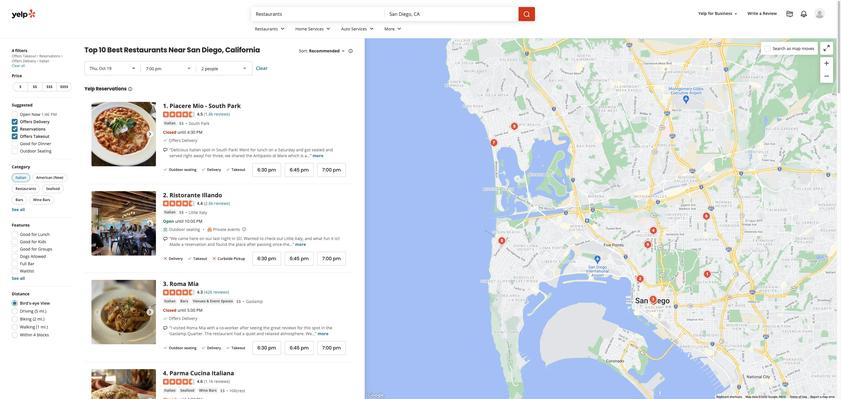 Task type: describe. For each thing, give the bounding box(es) containing it.
restaurants link
[[250, 21, 291, 38]]

more for 2 . ristorante illando
[[295, 242, 306, 248]]

place
[[236, 242, 246, 248]]

&
[[207, 299, 209, 304]]

map
[[746, 396, 752, 399]]

piacere mio - south park link
[[170, 102, 241, 110]]

view
[[40, 301, 50, 307]]

next image for 2 . ristorante illando
[[147, 220, 154, 227]]

slideshow element for 1
[[92, 102, 156, 167]]

came
[[178, 236, 189, 242]]

0 vertical spatial offers delivery
[[20, 119, 50, 125]]

6:30 pm for 1 . piacere mio - south park
[[258, 167, 276, 174]]

option group containing distance
[[10, 292, 73, 340]]

ristorante
[[170, 191, 200, 199]]

italian down 4.4 star rating image
[[164, 210, 176, 215]]

4 previous image from the top
[[94, 399, 101, 400]]

"i visited roma mia with a co-worker after seeing the great reviews for this spot in the gaslamp quarter. the restaurant had a quiet and relaxed atmosphere.  we…"
[[170, 326, 332, 337]]

and down our
[[208, 242, 215, 248]]

1 horizontal spatial 4
[[33, 333, 36, 338]]

0 vertical spatial wine bars button
[[29, 196, 54, 205]]

write a review
[[748, 11, 777, 16]]

delivery down 5:00
[[182, 316, 197, 322]]

1 horizontal spatial wine bars
[[199, 389, 217, 394]]

takeout down shared
[[232, 168, 245, 173]]

16 chevron down v2 image for yelp for business
[[734, 11, 739, 16]]

6:45 pm for 1 . piacere mio - south park
[[290, 167, 309, 174]]

out
[[277, 236, 283, 242]]

reviews
[[282, 326, 296, 331]]

6:30 pm for 2 . ristorante illando
[[258, 256, 276, 263]]

reviews) for mio
[[214, 111, 230, 117]]

-
[[205, 102, 207, 110]]

mia for visited
[[199, 326, 206, 331]]

16 speech v2 image for 3
[[163, 326, 168, 331]]

6:45 for 2 . ristorante illando
[[290, 256, 300, 263]]

the inside "we came here on our last night in sd. wanted to check out little italy, and what fun it is!! made a reservation and found the place after passing once-the…"
[[228, 242, 235, 248]]

bars down 'restaurants' button
[[16, 198, 23, 203]]

night
[[221, 236, 231, 242]]

and right seated
[[326, 147, 333, 153]]

see for features
[[12, 276, 19, 282]]

gaslamp inside "i visited roma mia with a co-worker after seeing the great reviews for this spot in the gaslamp quarter. the restaurant had a quiet and relaxed atmosphere.  we…"
[[170, 331, 186, 337]]

more for 1 . piacere mio - south park
[[313, 153, 324, 159]]

map for moves
[[793, 46, 801, 51]]

italian button down "category" at the top left of page
[[12, 174, 30, 182]]

3
[[163, 281, 166, 288]]

bars down american
[[43, 198, 50, 203]]

for
[[205, 153, 212, 159]]

features
[[12, 223, 30, 228]]

american
[[36, 175, 52, 180]]

2 vertical spatial reservations
[[20, 126, 46, 132]]

$$ for 4 . parma cucina italiana
[[220, 389, 225, 394]]

clear inside 4 filters offers takeout • reservations • offers delivery • italian clear all
[[12, 63, 20, 68]]

saturday
[[278, 147, 295, 153]]

eye
[[32, 301, 39, 307]]

1 horizontal spatial clear
[[256, 65, 268, 72]]

previous image for 1
[[94, 131, 101, 138]]

2 outdoor seating from the top
[[169, 227, 200, 233]]

clear button
[[256, 65, 268, 72]]

group containing category
[[11, 164, 73, 213]]

american (new)
[[36, 175, 63, 180]]

7:00 pm link for piacere mio - south park
[[317, 163, 346, 177]]

$$$ button
[[42, 82, 57, 92]]

(1.8k reviews) link
[[204, 111, 230, 117]]

italian button for 2nd italian link from the bottom of the page
[[163, 299, 177, 305]]

reviews) down italiana at bottom left
[[214, 379, 230, 385]]

good for good for groups
[[20, 247, 30, 252]]

ristorante illando image
[[92, 191, 156, 256]]

7:00 pm for 1 . piacere mio - south park
[[322, 167, 341, 174]]

cucina
[[190, 370, 210, 378]]

driving
[[20, 309, 34, 314]]

map region
[[358, 0, 842, 400]]

and up is
[[296, 147, 304, 153]]

open for open until 10:00 pm
[[163, 219, 174, 225]]

next image for 3 . roma mia
[[147, 309, 154, 316]]

0 vertical spatial park
[[227, 102, 241, 110]]

1:46
[[41, 112, 50, 117]]

(new)
[[53, 175, 63, 180]]

roma for visited
[[187, 326, 198, 331]]

more link for piacere mio - south park
[[313, 153, 324, 159]]

outdoor seating for piacere
[[169, 168, 197, 173]]

mi.) for walking (1 mi.)
[[41, 325, 48, 330]]

0 vertical spatial piacere mio - south park image
[[92, 102, 156, 167]]

open for open now 1:46 pm
[[20, 112, 30, 117]]

italian down "category" at the top left of page
[[16, 175, 26, 180]]

search image
[[523, 11, 531, 18]]

here
[[190, 236, 198, 242]]

1 italian link from the top
[[163, 120, 177, 126]]

terms of use
[[790, 396, 807, 399]]

group containing suggested
[[10, 102, 73, 156]]

1 vertical spatial south
[[189, 121, 200, 126]]

takeout left 16 close v2 image
[[193, 257, 207, 262]]

16 private events v2 image
[[207, 228, 212, 232]]

full bar
[[20, 261, 34, 267]]

$
[[19, 84, 21, 89]]

0 horizontal spatial wine
[[33, 198, 42, 203]]

on inside "we came here on our last night in sd. wanted to check out little italy, and what fun it is!! made a reservation and found the place after passing once-the…"
[[199, 236, 204, 242]]

projects image
[[787, 11, 794, 18]]

group containing features
[[10, 223, 73, 282]]

see all for features
[[12, 276, 25, 282]]

0 vertical spatial south
[[209, 102, 226, 110]]

italian down 4.6 star rating 'image' at bottom
[[164, 389, 176, 394]]

good for groups
[[20, 247, 52, 252]]

yelp for yelp for business
[[699, 11, 707, 16]]

ulivo restaurant image
[[496, 236, 508, 247]]

(1.1k
[[204, 379, 213, 385]]

the inside the "delicious italian spot in south park! went for lunch on a saturday and got seated and served right away! for three, we shared the antipasto di mare which is a…"
[[246, 153, 252, 159]]

16 info v2 image
[[348, 49, 353, 53]]

walking (1 mi.)
[[20, 325, 48, 330]]

0 vertical spatial bars button
[[12, 196, 27, 205]]

1 horizontal spatial roma mia image
[[648, 294, 659, 306]]

all for features
[[20, 276, 25, 282]]

(2.6k reviews)
[[204, 201, 230, 206]]

di
[[273, 153, 276, 159]]

search
[[773, 46, 786, 51]]

seeing
[[250, 326, 262, 331]]

7:00 pm link for ristorante illando
[[317, 252, 346, 266]]

1 horizontal spatial piacere mio - south park image
[[702, 269, 714, 281]]

top
[[84, 45, 98, 55]]

0 vertical spatial seafood button
[[42, 185, 64, 194]]

good for good for lunch
[[20, 232, 30, 238]]

7:00 pm for 3 . roma mia
[[322, 345, 341, 352]]

driving (5 mi.)
[[20, 309, 46, 314]]

roma for .
[[170, 281, 186, 288]]

©2023
[[759, 396, 768, 399]]

asti ristorante image
[[648, 296, 660, 308]]

a right report
[[820, 396, 822, 399]]

full
[[20, 261, 27, 267]]

4.5
[[197, 111, 203, 117]]

. for 2
[[166, 191, 168, 199]]

allowed
[[31, 254, 46, 260]]

reservations inside 4 filters offers takeout • reservations • offers delivery • italian clear all
[[39, 54, 60, 59]]

kids
[[38, 239, 46, 245]]

mi.) for driving (5 mi.)
[[39, 309, 46, 314]]

restaurants for 'restaurants' button
[[16, 187, 36, 192]]

Find text field
[[256, 11, 380, 17]]

our
[[206, 236, 212, 242]]

italian inside 4 filters offers takeout • reservations • offers delivery • italian clear all
[[39, 59, 49, 64]]

7:00 pm for 2 . ristorante illando
[[322, 256, 341, 263]]

1 vertical spatial reservations
[[96, 86, 127, 92]]

delivery down open now 1:46 pm
[[33, 119, 50, 125]]

seating for mio
[[184, 168, 197, 173]]

closed until 5:00 pm
[[163, 308, 203, 314]]

1 vertical spatial 16 checkmark v2 image
[[188, 257, 192, 261]]

parma cucina italiana link
[[170, 370, 234, 378]]

outdoor up the "we
[[169, 227, 185, 233]]

the right this
[[326, 326, 332, 331]]

takeout inside 4 filters offers takeout • reservations • offers delivery • italian clear all
[[23, 54, 36, 59]]

italian inside the "delicious italian spot in south park! went for lunch on a saturday and got seated and served right away! for three, we shared the antipasto di mare which is a…"
[[189, 147, 201, 153]]

more link for ristorante illando
[[295, 242, 306, 248]]

10:00
[[185, 219, 195, 225]]

event
[[210, 299, 220, 304]]

$$ for 3 . roma mia
[[236, 299, 241, 305]]

4.3
[[197, 290, 203, 295]]

parma
[[170, 370, 189, 378]]

delivery right 16 close v2 icon
[[169, 257, 183, 262]]

closed for piacere mio - south park
[[163, 130, 177, 135]]

it
[[331, 236, 334, 242]]

keyboard shortcuts button
[[717, 396, 742, 400]]

$$$$ button
[[57, 82, 72, 92]]

(5
[[35, 309, 38, 314]]

italiana
[[212, 370, 234, 378]]

4.3 link
[[197, 289, 203, 296]]

2 italian link from the top
[[163, 210, 177, 216]]

takeout down had
[[232, 346, 245, 351]]

0 horizontal spatial roma mia image
[[92, 281, 156, 345]]

0 horizontal spatial little
[[189, 210, 198, 216]]

more link for roma mia
[[318, 331, 329, 337]]

right
[[183, 153, 192, 159]]

in inside "i visited roma mia with a co-worker after seeing the great reviews for this spot in the gaslamp quarter. the restaurant had a quiet and relaxed atmosphere.  we…"
[[322, 326, 325, 331]]

(1.8k reviews)
[[204, 111, 230, 117]]

$$ inside button
[[33, 84, 37, 89]]

offers takeout
[[20, 134, 50, 139]]

ristorante illando image
[[635, 274, 646, 285]]

6:30 pm link for roma mia
[[253, 342, 281, 356]]

6:30 for ristorante illando
[[258, 256, 267, 263]]

previous image for 2
[[94, 220, 101, 227]]

all inside 4 filters offers takeout • reservations • offers delivery • italian clear all
[[21, 63, 25, 68]]

relaxed
[[265, 331, 279, 337]]

best
[[107, 45, 123, 55]]

7:00 pm link for roma mia
[[317, 342, 346, 356]]

until for ristorante
[[175, 219, 184, 225]]

lunch
[[38, 232, 50, 238]]

for inside "i visited roma mia with a co-worker after seeing the great reviews for this spot in the gaslamp quarter. the restaurant had a quiet and relaxed atmosphere.  we…"
[[297, 326, 303, 331]]

pm right 1:46
[[51, 112, 57, 117]]

the up relaxed at the left of page
[[263, 326, 270, 331]]

delivery down "4:30"
[[182, 138, 197, 143]]

category
[[12, 164, 30, 170]]

Cover field
[[197, 62, 251, 75]]

now
[[32, 112, 40, 117]]

recommended
[[309, 48, 340, 54]]

expand map image
[[824, 45, 831, 52]]

4 filters offers takeout • reservations • offers delivery • italian clear all
[[12, 48, 63, 68]]

reviews) for mia
[[213, 290, 229, 295]]

italian button for third italian link from the bottom
[[163, 210, 177, 216]]

takeout up dinner in the left top of the page
[[33, 134, 50, 139]]

made
[[170, 242, 180, 248]]

7:00 for roma mia
[[322, 345, 332, 352]]

for for kids
[[31, 239, 37, 245]]

outdoor down the visited
[[169, 346, 183, 351]]

italian button for 1st italian link from the top
[[163, 120, 177, 126]]

closed until 4:30 pm
[[163, 130, 203, 135]]

a inside the "delicious italian spot in south park! went for lunch on a saturday and got seated and served right away! for three, we shared the antipasto di mare which is a…"
[[275, 147, 277, 153]]

for for lunch
[[31, 232, 37, 238]]

a inside "we came here on our last night in sd. wanted to check out little italy, and what fun it is!! made a reservation and found the place after passing once-the…"
[[181, 242, 184, 248]]

within 4 blocks
[[20, 333, 49, 338]]

1 horizontal spatial wine bars button
[[198, 389, 218, 394]]

1 horizontal spatial bars button
[[179, 299, 189, 305]]

spot inside the "delicious italian spot in south park! went for lunch on a saturday and got seated and served right away! for three, we shared the antipasto di mare which is a…"
[[202, 147, 211, 153]]

seafood link
[[179, 389, 196, 394]]

delivery down three,
[[207, 168, 221, 173]]

auto services link
[[337, 21, 380, 38]]

waitlist
[[20, 269, 34, 274]]

see all button for features
[[12, 276, 25, 282]]

24 chevron down v2 image for restaurants
[[279, 25, 286, 32]]

16 checkmark v2 image for 1 . piacere mio - south park
[[226, 168, 230, 172]]

last
[[213, 236, 220, 242]]

16 outdoor seating v2 image
[[163, 228, 168, 232]]

$$ for 1 . piacere mio - south park
[[179, 121, 184, 126]]

restaurant
[[213, 331, 233, 337]]

bars inside the 'wine bars' link
[[209, 389, 217, 394]]

biking
[[20, 317, 32, 322]]

a inside write a review link
[[760, 11, 762, 16]]

4.4
[[197, 201, 203, 206]]

user actions element
[[694, 7, 834, 43]]

italian down 4.3 star rating image
[[164, 299, 176, 304]]



Task type: locate. For each thing, give the bounding box(es) containing it.
1 vertical spatial 6:30
[[258, 256, 267, 263]]

private events
[[213, 227, 240, 233]]

0 vertical spatial yelp
[[699, 11, 707, 16]]

2 6:45 from the top
[[290, 256, 300, 263]]

0 horizontal spatial yelp
[[84, 86, 95, 92]]

16 chevron down v2 image left 16 info v2 image
[[341, 49, 346, 53]]

24 chevron down v2 image left auto on the left
[[325, 25, 332, 32]]

away!
[[193, 153, 204, 159]]

4 inside 4 filters offers takeout • reservations • offers delivery • italian clear all
[[12, 48, 14, 53]]

2 vertical spatial more
[[318, 331, 329, 337]]

4 . parma cucina italiana
[[163, 370, 234, 378]]

3 . from the top
[[166, 281, 168, 288]]

yelp for business button
[[697, 8, 741, 19]]

16 checkmark v2 image
[[226, 168, 230, 172], [188, 257, 192, 261], [226, 346, 230, 351]]

. for 4
[[166, 370, 168, 378]]

data
[[753, 396, 758, 399]]

16 chevron down v2 image inside 'yelp for business' button
[[734, 11, 739, 16]]

italian button down 4.5 star rating 'image'
[[163, 120, 177, 126]]

services for home services
[[308, 26, 324, 32]]

1 6:30 pm link from the top
[[253, 163, 281, 177]]

italian link down 4.3 star rating image
[[163, 299, 177, 305]]

good
[[20, 141, 30, 147], [20, 232, 30, 238], [20, 239, 30, 245], [20, 247, 30, 252]]

wanted
[[244, 236, 259, 242]]

south up (1.8k reviews) link
[[209, 102, 226, 110]]

3 italian link from the top
[[163, 299, 177, 305]]

until for roma
[[178, 308, 186, 314]]

7:00 pm
[[322, 167, 341, 174], [322, 256, 341, 263], [322, 345, 341, 352]]

group
[[821, 57, 834, 83], [10, 102, 73, 156], [11, 164, 73, 213], [10, 223, 73, 282]]

passing
[[257, 242, 272, 248]]

offers delivery
[[20, 119, 50, 125], [169, 138, 197, 143], [169, 316, 197, 322]]

2 24 chevron down v2 image from the left
[[325, 25, 332, 32]]

1 vertical spatial piacere mio - south park image
[[702, 269, 714, 281]]

4 for 4 filters offers takeout • reservations • offers delivery • italian clear all
[[12, 48, 14, 53]]

3 next image from the top
[[147, 309, 154, 316]]

cinkuni image
[[701, 211, 713, 223]]

mi.)
[[39, 309, 46, 314], [37, 317, 44, 322], [41, 325, 48, 330]]

4 left parma in the left of the page
[[163, 370, 166, 378]]

see all down waitlist
[[12, 276, 25, 282]]

16 speech v2 image for 1
[[163, 148, 168, 153]]

see for category
[[12, 207, 19, 213]]

1 vertical spatial open
[[163, 219, 174, 225]]

•
[[37, 54, 38, 59], [61, 54, 63, 59], [37, 59, 38, 64]]

south park
[[189, 121, 210, 126]]

. up 4.4 star rating image
[[166, 191, 168, 199]]

outdoor seating
[[20, 148, 51, 154]]

4.3 star rating image
[[163, 290, 195, 296]]

open until 10:00 pm
[[163, 219, 203, 225]]

yelp right $$$$
[[84, 86, 95, 92]]

services right home
[[308, 26, 324, 32]]

6:45 pm link for roma mia
[[285, 342, 314, 356]]

16 chevron down v2 image
[[734, 11, 739, 16], [341, 49, 346, 53]]

slideshow element for 3
[[92, 281, 156, 345]]

private
[[213, 227, 227, 233]]

3 slideshow element from the top
[[92, 281, 156, 345]]

for for groups
[[31, 247, 37, 252]]

6:45 for 1 . piacere mio - south park
[[290, 167, 300, 174]]

1 vertical spatial offers delivery
[[169, 138, 197, 143]]

pm for 2 . ristorante illando
[[196, 219, 203, 225]]

see all up features at the left bottom
[[12, 207, 25, 213]]

24 chevron down v2 image
[[279, 25, 286, 32], [325, 25, 332, 32], [396, 25, 403, 32]]

after inside "we came here on our last night in sd. wanted to check out little italy, and what fun it is!! made a reservation and found the place after passing once-the…"
[[247, 242, 256, 248]]

good down 'good for lunch'
[[20, 239, 30, 245]]

1 horizontal spatial restaurants
[[124, 45, 167, 55]]

map for error
[[823, 396, 829, 399]]

1 horizontal spatial 24 chevron down v2 image
[[325, 25, 332, 32]]

a right write
[[760, 11, 762, 16]]

3 outdoor seating from the top
[[169, 346, 197, 351]]

2 vertical spatial all
[[20, 276, 25, 282]]

italy
[[199, 210, 207, 216]]

as
[[787, 46, 792, 51]]

co-
[[220, 326, 225, 331]]

mi.) right (1
[[41, 325, 48, 330]]

6:30 pm down antipasto
[[258, 167, 276, 174]]

more link
[[380, 21, 408, 38]]

6:45 down which
[[290, 167, 300, 174]]

see all
[[12, 207, 25, 213], [12, 276, 25, 282]]

for right went
[[251, 147, 256, 153]]

terms of use link
[[790, 396, 807, 399]]

1 vertical spatial 4
[[33, 333, 36, 338]]

$$ left $$$ button
[[33, 84, 37, 89]]

recommended button
[[309, 48, 346, 54]]

1 7:00 pm from the top
[[322, 167, 341, 174]]

outdoor seating down quarter.
[[169, 346, 197, 351]]

bird's-
[[20, 301, 32, 307]]

0 horizontal spatial restaurants
[[16, 187, 36, 192]]

delivery inside 4 filters offers takeout • reservations • offers delivery • italian clear all
[[23, 59, 36, 64]]

south up three,
[[216, 147, 228, 153]]

2 vertical spatial 6:45 pm
[[290, 345, 309, 352]]

4 for 4 . parma cucina italiana
[[163, 370, 166, 378]]

closed for roma mia
[[163, 308, 177, 314]]

in inside the "delicious italian spot in south park! went for lunch on a saturday and got seated and served right away! for three, we shared the antipasto di mare which is a…"
[[212, 147, 215, 153]]

2 see all button from the top
[[12, 276, 25, 282]]

2 next image from the top
[[147, 220, 154, 227]]

services for auto services
[[352, 26, 367, 32]]

good for good for kids
[[20, 239, 30, 245]]

(1.8k
[[204, 111, 213, 117]]

on inside the "delicious italian spot in south park! went for lunch on a saturday and got seated and served right away! for three, we shared the antipasto di mare which is a…"
[[269, 147, 274, 153]]

restaurants inside restaurants link
[[255, 26, 278, 32]]

6:45 pm link for piacere mio - south park
[[285, 163, 314, 177]]

1 horizontal spatial services
[[352, 26, 367, 32]]

0 horizontal spatial gaslamp
[[170, 331, 186, 337]]

1 good from the top
[[20, 141, 30, 147]]

2 horizontal spatial 24 chevron down v2 image
[[396, 25, 403, 32]]

shortcuts
[[730, 396, 742, 399]]

1 vertical spatial seafood button
[[179, 389, 196, 394]]

6:30 pm link
[[253, 163, 281, 177], [253, 252, 281, 266], [253, 342, 281, 356]]

0 horizontal spatial open
[[20, 112, 30, 117]]

(426 reviews)
[[204, 290, 229, 295]]

next image
[[147, 399, 154, 400]]

0 vertical spatial spot
[[202, 147, 211, 153]]

0 vertical spatial see all
[[12, 207, 25, 213]]

1 horizontal spatial map
[[823, 396, 829, 399]]

all up price
[[21, 63, 25, 68]]

3 6:30 pm from the top
[[258, 345, 276, 352]]

2 16 speech v2 image from the top
[[163, 237, 168, 242]]

offers delivery for 3 . roma mia
[[169, 316, 197, 322]]

0 vertical spatial see all button
[[12, 207, 25, 213]]

home services link
[[291, 21, 337, 38]]

0 vertical spatial next image
[[147, 131, 154, 138]]

yelp for yelp reservations
[[84, 86, 95, 92]]

0 vertical spatial on
[[269, 147, 274, 153]]

24 chevron down v2 image
[[368, 25, 375, 32]]

1 vertical spatial 7:00 pm link
[[317, 252, 346, 266]]

seafood down american (new) button
[[46, 187, 60, 192]]

none field near
[[390, 11, 514, 17]]

4.6 (1.1k reviews)
[[197, 379, 230, 385]]

little up 10:00
[[189, 210, 198, 216]]

6:45 pm down is
[[290, 167, 309, 174]]

2 horizontal spatial 4
[[163, 370, 166, 378]]

more link right we…"
[[318, 331, 329, 337]]

next image
[[147, 131, 154, 138], [147, 220, 154, 227], [147, 309, 154, 316]]

1 vertical spatial 16 speech v2 image
[[163, 237, 168, 242]]

7:00 pm link
[[317, 163, 346, 177], [317, 252, 346, 266], [317, 342, 346, 356]]

all up features at the left bottom
[[20, 207, 25, 213]]

24 chevron down v2 image for more
[[396, 25, 403, 32]]

offers
[[12, 54, 22, 59], [12, 59, 22, 64], [20, 119, 32, 125], [20, 134, 32, 139], [169, 138, 181, 143], [169, 316, 181, 322]]

3 24 chevron down v2 image from the left
[[396, 25, 403, 32]]

with
[[207, 326, 215, 331]]

this
[[304, 326, 311, 331]]

roma inside "i visited roma mia with a co-worker after seeing the great reviews for this spot in the gaslamp quarter. the restaurant had a quiet and relaxed atmosphere.  we…"
[[187, 326, 198, 331]]

1 see all from the top
[[12, 207, 25, 213]]

zoom in image
[[824, 60, 831, 67]]

1 closed from the top
[[163, 130, 177, 135]]

see all button for category
[[12, 207, 25, 213]]

report a map error
[[811, 396, 835, 399]]

1 horizontal spatial seafood button
[[179, 389, 196, 394]]

16 speech v2 image left the "we
[[163, 237, 168, 242]]

italian button down 4.3 star rating image
[[163, 299, 177, 305]]

16 speech v2 image left "delicious
[[163, 148, 168, 153]]

dogs
[[20, 254, 30, 260]]

for for business
[[708, 11, 714, 16]]

1 . piacere mio - south park
[[163, 102, 241, 110]]

services
[[308, 26, 324, 32], [352, 26, 367, 32]]

2 7:00 pm from the top
[[322, 256, 341, 263]]

1 vertical spatial wine
[[199, 389, 208, 394]]

2 vertical spatial offers delivery
[[169, 316, 197, 322]]

biking (2 mi.)
[[20, 317, 44, 322]]

1 vertical spatial bars button
[[179, 299, 189, 305]]

$$$$
[[60, 84, 68, 89]]

1 vertical spatial closed
[[163, 308, 177, 314]]

"delicious
[[170, 147, 188, 153]]

3 6:45 pm from the top
[[290, 345, 309, 352]]

4 italian link from the top
[[163, 389, 177, 394]]

italian button for fourth italian link
[[163, 389, 177, 394]]

seating
[[37, 148, 51, 154]]

we…"
[[306, 331, 317, 337]]

price group
[[12, 73, 73, 93]]

little up the…"
[[284, 236, 294, 242]]

seating down quarter.
[[184, 346, 197, 351]]

6:30 down antipasto
[[258, 167, 267, 174]]

4 . from the top
[[166, 370, 168, 378]]

2 none field from the left
[[390, 11, 514, 17]]

on up di
[[269, 147, 274, 153]]

24 chevron down v2 image inside restaurants link
[[279, 25, 286, 32]]

and inside "i visited roma mia with a co-worker after seeing the great reviews for this spot in the gaslamp quarter. the restaurant had a quiet and relaxed atmosphere.  we…"
[[257, 331, 264, 337]]

curbside
[[218, 257, 233, 262]]

None field
[[256, 11, 380, 17], [390, 11, 514, 17]]

delivery down the
[[207, 346, 221, 351]]

outdoor down served
[[169, 168, 183, 173]]

2 6:45 pm from the top
[[290, 256, 309, 263]]

0 vertical spatial outdoor seating
[[169, 168, 197, 173]]

6:30 pm link down passing
[[253, 252, 281, 266]]

6:30 pm link down antipasto
[[253, 163, 281, 177]]

mia trattoria image
[[642, 239, 654, 251]]

italy,
[[295, 236, 304, 242]]

1 horizontal spatial wine
[[199, 389, 208, 394]]

0 vertical spatial seating
[[184, 168, 197, 173]]

6:45 pm for 3 . roma mia
[[290, 345, 309, 352]]

(426
[[204, 290, 212, 295]]

0 vertical spatial roma
[[170, 281, 186, 288]]

0 horizontal spatial services
[[308, 26, 324, 32]]

parma cucina italiana image
[[648, 225, 660, 237]]

bars button down 'restaurants' button
[[12, 196, 27, 205]]

0 vertical spatial 6:45 pm link
[[285, 163, 314, 177]]

0 horizontal spatial wine bars
[[33, 198, 50, 203]]

mi.) right (5
[[39, 309, 46, 314]]

1 vertical spatial park
[[201, 121, 210, 126]]

yelp reservations
[[84, 86, 127, 92]]

0 horizontal spatial park
[[201, 121, 210, 126]]

2 6:45 pm link from the top
[[285, 252, 314, 266]]

2 vertical spatial 6:30
[[258, 345, 267, 352]]

0 horizontal spatial 4
[[12, 48, 14, 53]]

2 vertical spatial next image
[[147, 309, 154, 316]]

for for dinner
[[31, 141, 37, 147]]

1 vertical spatial seating
[[186, 227, 200, 233]]

pm for 3 . roma mia
[[196, 308, 203, 314]]

0 vertical spatial 6:30 pm link
[[253, 163, 281, 177]]

and right italy,
[[305, 236, 312, 242]]

seating down right
[[184, 168, 197, 173]]

atmosphere.
[[281, 331, 305, 337]]

1 outdoor seating from the top
[[169, 168, 197, 173]]

. for 3
[[166, 281, 168, 288]]

$$ for 2 . ristorante illando
[[179, 210, 184, 216]]

6:30 pm link for piacere mio - south park
[[253, 163, 281, 177]]

outdoor seating down open until 10:00 pm
[[169, 227, 200, 233]]

and down seeing at the bottom left of page
[[257, 331, 264, 337]]

for down 'good for lunch'
[[31, 239, 37, 245]]

0 horizontal spatial seafood button
[[42, 185, 64, 194]]

3 good from the top
[[20, 239, 30, 245]]

san
[[187, 45, 200, 55]]

0 vertical spatial 6:30 pm
[[258, 167, 276, 174]]

more link
[[313, 153, 324, 159], [295, 242, 306, 248], [318, 331, 329, 337]]

restaurants inside 'restaurants' button
[[16, 187, 36, 192]]

0 vertical spatial reservations
[[39, 54, 60, 59]]

zoom out image
[[824, 73, 831, 80]]

option group
[[10, 292, 73, 340]]

2 vertical spatial 6:45
[[290, 345, 300, 352]]

3 6:30 from the top
[[258, 345, 267, 352]]

6:45 for 3 . roma mia
[[290, 345, 300, 352]]

a right had
[[243, 331, 245, 337]]

see all for category
[[12, 207, 25, 213]]

reservations up offers takeout
[[20, 126, 46, 132]]

24 chevron down v2 image for home services
[[325, 25, 332, 32]]

1 6:45 from the top
[[290, 167, 300, 174]]

little inside "we came here on our last night in sd. wanted to check out little italy, and what fun it is!! made a reservation and found the place after passing once-the…"
[[284, 236, 294, 242]]

1 vertical spatial mia
[[199, 326, 206, 331]]

1 7:00 pm link from the top
[[317, 163, 346, 177]]

0 horizontal spatial wine bars button
[[29, 196, 54, 205]]

for inside button
[[708, 11, 714, 16]]

south up "4:30"
[[189, 121, 200, 126]]

1 vertical spatial see
[[12, 276, 19, 282]]

Time field
[[141, 62, 196, 75]]

a up di
[[275, 147, 277, 153]]

7:00 for piacere mio - south park
[[322, 167, 332, 174]]

2 closed from the top
[[163, 308, 177, 314]]

pm
[[51, 112, 57, 117], [196, 130, 203, 135], [196, 219, 203, 225], [196, 308, 203, 314]]

$$ up open until 10:00 pm
[[179, 210, 184, 216]]

roma up 4.3 star rating image
[[170, 281, 186, 288]]

mia up the
[[199, 326, 206, 331]]

got
[[305, 147, 311, 153]]

6:30 pm for 3 . roma mia
[[258, 345, 276, 352]]

for down good for kids
[[31, 247, 37, 252]]

16 close v2 image
[[163, 257, 168, 261]]

0 horizontal spatial seafood
[[46, 187, 60, 192]]

2 6:30 from the top
[[258, 256, 267, 263]]

2 good from the top
[[20, 232, 30, 238]]

6:30 down relaxed at the left of page
[[258, 345, 267, 352]]

Select a date text field
[[85, 62, 141, 75]]

4 slideshow element from the top
[[92, 370, 156, 400]]

takeout down filters
[[23, 54, 36, 59]]

1 vertical spatial see all button
[[12, 276, 25, 282]]

terms
[[790, 396, 798, 399]]

1 vertical spatial more
[[295, 242, 306, 248]]

all for category
[[20, 207, 25, 213]]

good for kids
[[20, 239, 46, 245]]

$$ button
[[28, 82, 42, 92]]

(426 reviews) link
[[204, 289, 229, 296]]

2 vertical spatial 6:30 pm link
[[253, 342, 281, 356]]

until left "4:30"
[[178, 130, 186, 135]]

seafood for bottom the seafood button
[[180, 389, 194, 394]]

tyler b. image
[[815, 8, 825, 18]]

yelp inside button
[[699, 11, 707, 16]]

6:30 pm link for ristorante illando
[[253, 252, 281, 266]]

spot up we…"
[[312, 326, 321, 331]]

spot up for
[[202, 147, 211, 153]]

2 services from the left
[[352, 26, 367, 32]]

offers delivery for 1 . piacere mio - south park
[[169, 138, 197, 143]]

24 chevron down v2 image inside more link
[[396, 25, 403, 32]]

0 vertical spatial closed
[[163, 130, 177, 135]]

1 slideshow element from the top
[[92, 102, 156, 167]]

3 6:45 pm link from the top
[[285, 342, 314, 356]]

reviews)
[[214, 111, 230, 117], [214, 201, 230, 206], [213, 290, 229, 295], [214, 379, 230, 385]]

4.4 star rating image
[[163, 201, 195, 207]]

16 chevron down v2 image inside recommended 'dropdown button'
[[341, 49, 346, 53]]

outdoor seating for roma
[[169, 346, 197, 351]]

seafood button
[[42, 185, 64, 194], [179, 389, 196, 394]]

1 previous image from the top
[[94, 131, 101, 138]]

mia for .
[[188, 281, 199, 288]]

write a review link
[[746, 8, 780, 19]]

2
[[163, 191, 166, 199]]

1 vertical spatial spot
[[312, 326, 321, 331]]

6:45 pm link for ristorante illando
[[285, 252, 314, 266]]

pm for 1 . piacere mio - south park
[[196, 130, 203, 135]]

none field find
[[256, 11, 380, 17]]

seafood inside group
[[46, 187, 60, 192]]

16 chevron down v2 image for recommended
[[341, 49, 346, 53]]

filters
[[15, 48, 27, 53]]

1 horizontal spatial gaslamp
[[246, 299, 263, 305]]

0 horizontal spatial clear
[[12, 63, 20, 68]]

wine down 'restaurants' button
[[33, 198, 42, 203]]

mi.) for biking (2 mi.)
[[37, 317, 44, 322]]

1 6:30 pm from the top
[[258, 167, 276, 174]]

mia inside "i visited roma mia with a co-worker after seeing the great reviews for this spot in the gaslamp quarter. the restaurant had a quiet and relaxed atmosphere.  we…"
[[199, 326, 206, 331]]

4:30
[[187, 130, 195, 135]]

1 7:00 from the top
[[322, 167, 332, 174]]

spot inside "i visited roma mia with a co-worker after seeing the great reviews for this spot in the gaslamp quarter. the restaurant had a quiet and relaxed atmosphere.  we…"
[[312, 326, 321, 331]]

4.5 star rating image
[[163, 112, 195, 118]]

16 info v2 image
[[128, 87, 133, 91]]

business categories element
[[250, 21, 825, 38]]

1 vertical spatial restaurants
[[124, 45, 167, 55]]

roma mia image
[[92, 281, 156, 345], [648, 294, 659, 306]]

good down offers takeout
[[20, 141, 30, 147]]

1 none field from the left
[[256, 11, 380, 17]]

outdoor down good for dinner
[[20, 148, 36, 154]]

google image
[[366, 392, 386, 400]]

suggested
[[12, 102, 33, 108]]

closed up ""i"
[[163, 308, 177, 314]]

reviews) down illando
[[214, 201, 230, 206]]

3 6:30 pm link from the top
[[253, 342, 281, 356]]

6:45 pm link down the…"
[[285, 252, 314, 266]]

1 horizontal spatial park
[[227, 102, 241, 110]]

previous image for 3
[[94, 309, 101, 316]]

1 horizontal spatial yelp
[[699, 11, 707, 16]]

3 7:00 from the top
[[322, 345, 332, 352]]

Near text field
[[390, 11, 514, 17]]

scuderie italia image
[[509, 121, 521, 133]]

1 see from the top
[[12, 207, 19, 213]]

0 vertical spatial little
[[189, 210, 198, 216]]

2 7:00 from the top
[[322, 256, 332, 263]]

2 vertical spatial 4
[[163, 370, 166, 378]]

mare
[[277, 153, 287, 159]]

1 . from the top
[[166, 102, 168, 110]]

4 left filters
[[12, 48, 14, 53]]

more for 3 . roma mia
[[318, 331, 329, 337]]

6:30 for piacere mio - south park
[[258, 167, 267, 174]]

italian up price group
[[39, 59, 49, 64]]

dogs allowed
[[20, 254, 46, 260]]

mia up 4.3 "link"
[[188, 281, 199, 288]]

0 vertical spatial mia
[[188, 281, 199, 288]]

0 vertical spatial more link
[[313, 153, 324, 159]]

0 vertical spatial mi.)
[[39, 309, 46, 314]]

1 6:30 from the top
[[258, 167, 267, 174]]

16 speech v2 image for 2
[[163, 237, 168, 242]]

1 6:45 pm from the top
[[290, 167, 309, 174]]

2 vertical spatial 6:30 pm
[[258, 345, 276, 352]]

restaurants for restaurants link
[[255, 26, 278, 32]]

0 horizontal spatial piacere mio - south park image
[[92, 102, 156, 167]]

seafood
[[46, 187, 60, 192], [180, 389, 194, 394]]

0 horizontal spatial map
[[793, 46, 801, 51]]

after inside "i visited roma mia with a co-worker after seeing the great reviews for this spot in the gaslamp quarter. the restaurant had a quiet and relaxed atmosphere.  we…"
[[240, 326, 249, 331]]

takeout
[[23, 54, 36, 59], [33, 134, 50, 139], [232, 168, 245, 173], [193, 257, 207, 262], [232, 346, 245, 351]]

a left co- on the left bottom of the page
[[216, 326, 218, 331]]

yelp left business on the right top of page
[[699, 11, 707, 16]]

what
[[313, 236, 323, 242]]

2 7:00 pm link from the top
[[317, 252, 346, 266]]

2 . from the top
[[166, 191, 168, 199]]

check
[[265, 236, 276, 242]]

2 vertical spatial 7:00 pm link
[[317, 342, 346, 356]]

more link down seated
[[313, 153, 324, 159]]

0 vertical spatial 6:45 pm
[[290, 167, 309, 174]]

3 . roma mia
[[163, 281, 199, 288]]

more right we…"
[[318, 331, 329, 337]]

served
[[170, 153, 182, 159]]

more
[[313, 153, 324, 159], [295, 242, 306, 248], [318, 331, 329, 337]]

6:45 pm for 2 . ristorante illando
[[290, 256, 309, 263]]

1 next image from the top
[[147, 131, 154, 138]]

park up (1.8k reviews) link
[[227, 102, 241, 110]]

the down went
[[246, 153, 252, 159]]

4.6 star rating image
[[163, 380, 195, 386]]

see up features at the left bottom
[[12, 207, 19, 213]]

16 speech v2 image
[[163, 148, 168, 153], [163, 237, 168, 242], [163, 326, 168, 331]]

slideshow element for 2
[[92, 191, 156, 256]]

1 horizontal spatial on
[[269, 147, 274, 153]]

0 horizontal spatial 16 chevron down v2 image
[[341, 49, 346, 53]]

notifications image
[[801, 11, 808, 18]]

1 horizontal spatial spot
[[312, 326, 321, 331]]

16 speech v2 image left ""i"
[[163, 326, 168, 331]]

(2
[[33, 317, 36, 322]]

1 see all button from the top
[[12, 207, 25, 213]]

24 chevron down v2 image right more
[[396, 25, 403, 32]]

16 close v2 image
[[212, 257, 217, 261]]

24 chevron down v2 image left home
[[279, 25, 286, 32]]

3 previous image from the top
[[94, 309, 101, 316]]

after
[[247, 242, 256, 248], [240, 326, 249, 331]]

south inside the "delicious italian spot in south park! went for lunch on a saturday and got seated and served right away! for three, we shared the antipasto di mare which is a…"
[[216, 147, 228, 153]]

bar
[[28, 261, 34, 267]]

3 7:00 pm link from the top
[[317, 342, 346, 356]]

2 . ristorante illando
[[163, 191, 222, 199]]

3 6:45 from the top
[[290, 345, 300, 352]]

7:00 for ristorante illando
[[322, 256, 332, 263]]

report
[[811, 396, 820, 399]]

16 checkmark v2 image
[[163, 138, 168, 143], [163, 168, 168, 172], [201, 168, 206, 172], [163, 317, 168, 321], [163, 346, 168, 351], [201, 346, 206, 351]]

2 vertical spatial mi.)
[[41, 325, 48, 330]]

next image for 1 . piacere mio - south park
[[147, 131, 154, 138]]

2 see from the top
[[12, 276, 19, 282]]

pm right 5:00
[[196, 308, 203, 314]]

2 vertical spatial 16 checkmark v2 image
[[226, 346, 230, 351]]

2 see all from the top
[[12, 276, 25, 282]]

piacere mio - south park image
[[92, 102, 156, 167], [702, 269, 714, 281]]

slideshow element
[[92, 102, 156, 167], [92, 191, 156, 256], [92, 281, 156, 345], [92, 370, 156, 400]]

for inside the "delicious italian spot in south park! went for lunch on a saturday and got seated and served right away! for three, we shared the antipasto di mare which is a…"
[[251, 147, 256, 153]]

1 horizontal spatial roma
[[187, 326, 198, 331]]

"delicious italian spot in south park! went for lunch on a saturday and got seated and served right away! for three, we shared the antipasto di mare which is a…"
[[170, 147, 333, 159]]

a down came
[[181, 242, 184, 248]]

1 vertical spatial 16 chevron down v2 image
[[341, 49, 346, 53]]

1 vertical spatial all
[[20, 207, 25, 213]]

0 vertical spatial wine
[[33, 198, 42, 203]]

(2.6k reviews) link
[[204, 200, 230, 207]]

None search field
[[251, 7, 536, 21]]

1 24 chevron down v2 image from the left
[[279, 25, 286, 32]]

seafood for topmost the seafood button
[[46, 187, 60, 192]]

4 good from the top
[[20, 247, 30, 252]]

until down bars link
[[178, 308, 186, 314]]

2 6:30 pm link from the top
[[253, 252, 281, 266]]

see up distance
[[12, 276, 19, 282]]

0 vertical spatial wine bars
[[33, 198, 50, 203]]

1 vertical spatial wine bars button
[[198, 389, 218, 394]]

1 vertical spatial 6:45 pm
[[290, 256, 309, 263]]

good for good for dinner
[[20, 141, 30, 147]]

bars inside bars link
[[180, 299, 188, 304]]

gaslamp up seeing at the bottom left of page
[[246, 299, 263, 305]]

wine bars button
[[29, 196, 54, 205], [198, 389, 218, 394]]

3 16 speech v2 image from the top
[[163, 326, 168, 331]]

1 6:45 pm link from the top
[[285, 163, 314, 177]]

2 6:30 pm from the top
[[258, 256, 276, 263]]

after up quiet
[[240, 326, 249, 331]]

reviews) for illando
[[214, 201, 230, 206]]

1 16 speech v2 image from the top
[[163, 148, 168, 153]]

.
[[166, 102, 168, 110], [166, 191, 168, 199], [166, 281, 168, 288], [166, 370, 168, 378]]

3 7:00 pm from the top
[[322, 345, 341, 352]]

wine down 4.6
[[199, 389, 208, 394]]

see all button
[[12, 207, 25, 213], [12, 276, 25, 282]]

6:45 pm link down atmosphere.
[[285, 342, 314, 356]]

italian down 4.5 star rating 'image'
[[164, 121, 176, 126]]

bars up closed until 5:00 pm
[[180, 299, 188, 304]]

16 checkmark v2 image for 3 . roma mia
[[226, 346, 230, 351]]

for left business on the right top of page
[[708, 11, 714, 16]]

2 slideshow element from the top
[[92, 191, 156, 256]]

1 vertical spatial gaslamp
[[170, 331, 186, 337]]

review
[[763, 11, 777, 16]]

open down suggested
[[20, 112, 30, 117]]

flamingo deck image
[[488, 137, 500, 149]]

which
[[288, 153, 300, 159]]

offers delivery down now on the top left
[[20, 119, 50, 125]]

good down features at the left bottom
[[20, 232, 30, 238]]

24 chevron down v2 image inside home services link
[[325, 25, 332, 32]]

0 vertical spatial 4
[[12, 48, 14, 53]]

info icon image
[[242, 227, 247, 232], [242, 227, 247, 232]]

in inside "we came here on our last night in sd. wanted to check out little italy, and what fun it is!! made a reservation and found the place after passing once-the…"
[[232, 236, 235, 242]]

. for 1
[[166, 102, 168, 110]]

business
[[715, 11, 733, 16]]

mio
[[193, 102, 204, 110]]

previous image
[[94, 131, 101, 138], [94, 220, 101, 227], [94, 309, 101, 316], [94, 399, 101, 400]]

seating for mia
[[184, 346, 197, 351]]

0 vertical spatial 16 speech v2 image
[[163, 148, 168, 153]]

1 services from the left
[[308, 26, 324, 32]]

1 horizontal spatial seafood
[[180, 389, 194, 394]]

2 previous image from the top
[[94, 220, 101, 227]]



Task type: vqa. For each thing, say whether or not it's contained in the screenshot.
'CLOSED UNTIL 4:30 PM'
yes



